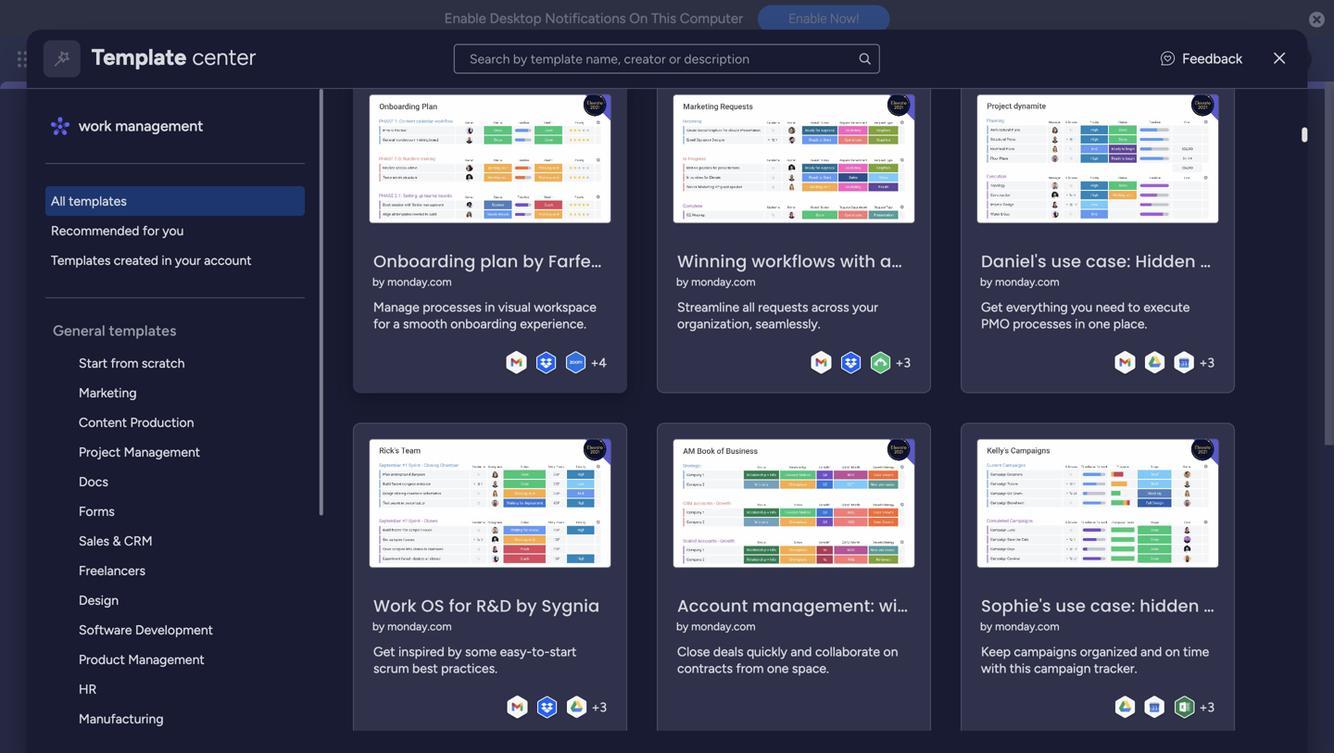 Task type: describe. For each thing, give the bounding box(es) containing it.
+ 3 for keep campaigns organized and on time with this campaign tracker.
[[1199, 700, 1215, 715]]

computer
[[680, 10, 743, 27]]

across
[[811, 299, 849, 315]]

+ for monday.com
[[895, 355, 904, 371]]

explore
[[237, 382, 281, 398]]

general
[[53, 322, 105, 340]]

templates for all templates
[[68, 193, 127, 209]]

collaborate
[[815, 644, 880, 660]]

keep campaigns organized and on time with this campaign tracker.
[[981, 644, 1209, 676]]

templates for general templates
[[109, 322, 176, 340]]

by inside the get inspired by some easy-to-start scrum best practices.
[[447, 644, 462, 660]]

r&d
[[476, 594, 511, 618]]

on
[[629, 10, 648, 27]]

place. inside "get everything you need to execute pmo processes in one place."
[[1113, 316, 1147, 332]]

explore work management templates
[[237, 382, 453, 398]]

manage processes in visual workspace for a smooth onboarding experience.
[[373, 299, 596, 332]]

all inside the "manage and run all aspects of your work in one unified place. from everyday tasks, to advanced projects, and processes, monday work management allows you to connect the dots, work smarter, and achieve shared goals."
[[318, 300, 331, 315]]

enable now!
[[789, 11, 859, 26]]

by down the work at the bottom of page
[[372, 620, 385, 633]]

for inside manage processes in visual workspace for a smooth onboarding experience.
[[373, 316, 390, 332]]

team
[[728, 250, 774, 273]]

achieve
[[384, 339, 428, 354]]

work management templates element
[[45, 348, 319, 753]]

organization,
[[677, 316, 752, 332]]

sales & crm
[[79, 533, 152, 549]]

software
[[79, 622, 132, 638]]

you for everything
[[1071, 299, 1092, 315]]

with inside keep campaigns organized and on time with this campaign tracker.
[[981, 661, 1006, 676]]

3 for streamline all requests across your organization, seamlessly.
[[904, 355, 911, 371]]

workflows
[[751, 250, 836, 273]]

advanced
[[222, 319, 279, 335]]

to down everyday
[[651, 319, 663, 335]]

need
[[1096, 299, 1125, 315]]

invite
[[1073, 145, 1110, 163]]

forms
[[79, 504, 115, 519]]

everyday
[[610, 300, 663, 315]]

john smith image
[[1282, 44, 1312, 74]]

execute
[[1143, 299, 1190, 315]]

start
[[550, 644, 576, 660]]

docs
[[79, 474, 108, 490]]

on inside keep campaigns organized and on time with this campaign tracker.
[[1165, 644, 1180, 660]]

management for product management
[[128, 652, 204, 668]]

product
[[417, 250, 477, 270]]

goals.
[[473, 339, 507, 354]]

monday inside the "manage and run all aspects of your work in one unified place. from everyday tasks, to advanced projects, and processes, monday work management allows you to connect the dots, work smarter, and achieve shared goals."
[[426, 319, 473, 335]]

work management product
[[274, 250, 477, 270]]

onboarding
[[450, 316, 517, 332]]

plan
[[480, 250, 518, 273]]

easy-
[[500, 644, 532, 660]]

to up organization,
[[702, 300, 714, 315]]

work inside 'button'
[[284, 382, 312, 398]]

enable for enable now!
[[789, 11, 827, 26]]

by monday.com for deals
[[676, 620, 755, 633]]

management inside list box
[[115, 117, 203, 135]]

+ 3 for get everything you need to execute pmo processes in one place.
[[1199, 355, 1215, 371]]

management inside 'button'
[[315, 382, 392, 398]]

in inside "get everything you need to execute pmo processes in one place."
[[1075, 316, 1085, 332]]

sales
[[79, 533, 109, 549]]

content production
[[79, 415, 194, 430]]

processes,
[[361, 319, 423, 335]]

work management
[[79, 117, 203, 135]]

dapulse close image
[[1309, 11, 1325, 30]]

smooth
[[403, 316, 447, 332]]

management inside welcome to work management
[[333, 148, 509, 183]]

scrum
[[373, 661, 409, 676]]

freelancers
[[79, 563, 145, 579]]

explore element
[[45, 186, 319, 275]]

place. inside the "manage and run all aspects of your work in one unified place. from everyday tasks, to advanced projects, and processes, monday work management allows you to connect the dots, work smarter, and achieve shared goals."
[[540, 300, 574, 315]]

0 vertical spatial monday
[[82, 49, 146, 69]]

in inside manage processes in visual workspace for a smooth onboarding experience.
[[485, 299, 495, 315]]

seamlessly.
[[755, 316, 820, 332]]

development
[[135, 622, 213, 638]]

by up the close
[[676, 620, 688, 633]]

for inside explore element
[[142, 223, 159, 239]]

feedback
[[1182, 50, 1243, 67]]

search image
[[858, 51, 873, 66]]

close deals quickly and collaborate on contracts from one space.
[[677, 644, 898, 676]]

and inside keep campaigns organized and on time with this campaign tracker.
[[1141, 644, 1162, 660]]

product management
[[79, 652, 204, 668]]

templates inside 'button'
[[395, 382, 453, 398]]

to inside "get everything you need to execute pmo processes in one place."
[[1128, 299, 1140, 315]]

processes inside "get everything you need to execute pmo processes in one place."
[[1013, 316, 1072, 332]]

workspace
[[534, 299, 596, 315]]

some
[[465, 644, 497, 660]]

templates
[[51, 252, 110, 268]]

and left run
[[272, 300, 293, 315]]

practices.
[[441, 661, 497, 676]]

from inside close deals quickly and collaborate on contracts from one space.
[[736, 661, 764, 676]]

start from scratch
[[79, 355, 185, 371]]

getting started with work management
[[270, 485, 564, 505]]

organized
[[1080, 644, 1137, 660]]

hr
[[79, 681, 96, 697]]

desktop
[[490, 10, 542, 27]]

automations
[[880, 250, 990, 273]]

streamline
[[677, 299, 739, 315]]

from
[[577, 300, 607, 315]]

pmo
[[981, 316, 1010, 332]]

by up pmo at right top
[[980, 275, 992, 289]]

work
[[373, 594, 417, 618]]

management inside the "manage and run all aspects of your work in one unified place. from everyday tasks, to advanced projects, and processes, monday work management allows you to connect the dots, work smarter, and achieve shared goals."
[[507, 319, 584, 335]]

production
[[130, 415, 194, 430]]

crm
[[124, 533, 152, 549]]

winning
[[677, 250, 747, 273]]

inspired
[[398, 644, 444, 660]]

monday.com up campaigns
[[995, 620, 1059, 633]]

getting started with work management button
[[200, 459, 1125, 532]]

3 for get inspired by some easy-to-start scrum best practices.
[[600, 700, 607, 715]]

projects,
[[282, 319, 333, 335]]

allows
[[587, 319, 623, 335]]

list box containing work management
[[45, 89, 323, 753]]

monday.com inside onboarding plan by farfetch's marketing team by monday.com
[[387, 275, 452, 289]]

get for get everything you need to execute pmo processes in one place.
[[981, 299, 1003, 315]]

enable now! button
[[758, 5, 890, 33]]

marketing
[[79, 385, 137, 401]]

+ for sygnia
[[592, 700, 600, 715]]

recommended for you
[[51, 223, 184, 239]]

one inside close deals quickly and collaborate on contracts from one space.
[[767, 661, 789, 676]]

and inside close deals quickly and collaborate on contracts from one space.
[[790, 644, 812, 660]]

+ 3 for get inspired by some easy-to-start scrum best practices.
[[592, 700, 607, 715]]

one for unified
[[472, 300, 494, 315]]

in inside the "manage and run all aspects of your work in one unified place. from everyday tasks, to advanced projects, and processes, monday work management allows you to connect the dots, work smarter, and achieve shared goals."
[[458, 300, 469, 315]]

project
[[79, 444, 120, 460]]

this
[[651, 10, 676, 27]]

run
[[296, 300, 315, 315]]

experience.
[[520, 316, 586, 332]]

template center
[[92, 44, 256, 70]]

manage and run all aspects of your work in one unified place. from everyday tasks, to advanced projects, and processes, monday work management allows you to connect the dots, work smarter, and achieve shared goals.
[[222, 300, 714, 354]]

explore work management templates button
[[222, 375, 468, 405]]



Task type: vqa. For each thing, say whether or not it's contained in the screenshot.
left 'board'
no



Task type: locate. For each thing, give the bounding box(es) containing it.
0 vertical spatial templates
[[68, 193, 127, 209]]

1 vertical spatial management
[[128, 652, 204, 668]]

for right the os
[[449, 594, 472, 618]]

by up practices.
[[447, 644, 462, 660]]

now!
[[830, 11, 859, 26]]

with down keep at the bottom of the page
[[981, 661, 1006, 676]]

you inside "get everything you need to execute pmo processes in one place."
[[1071, 299, 1092, 315]]

2 vertical spatial you
[[626, 319, 647, 335]]

monday.com inside winning workflows with automations by monday.com
[[691, 275, 755, 289]]

1 vertical spatial you
[[1071, 299, 1092, 315]]

onboarding plan by farfetch's marketing team by monday.com
[[372, 250, 774, 289]]

shared
[[431, 339, 470, 354]]

monday up shared
[[426, 319, 473, 335]]

deals
[[713, 644, 743, 660]]

monday work management
[[82, 49, 288, 69]]

you inside explore element
[[162, 223, 184, 239]]

work
[[150, 49, 183, 69], [79, 117, 111, 135], [260, 148, 326, 183], [274, 250, 311, 270], [427, 300, 455, 315], [476, 319, 504, 335], [277, 339, 305, 354], [284, 382, 312, 398], [425, 485, 461, 505]]

you for for
[[162, 223, 184, 239]]

management down development
[[128, 652, 204, 668]]

for inside "work os for r&d by sygnia by monday.com"
[[449, 594, 472, 618]]

1 horizontal spatial your
[[398, 300, 424, 315]]

with for started
[[388, 485, 421, 505]]

2 vertical spatial with
[[981, 661, 1006, 676]]

1 vertical spatial templates
[[109, 322, 176, 340]]

by monday.com up keep at the bottom of the page
[[980, 620, 1059, 633]]

1 horizontal spatial monday
[[426, 319, 473, 335]]

one
[[472, 300, 494, 315], [1088, 316, 1110, 332], [767, 661, 789, 676]]

0 vertical spatial from
[[110, 355, 138, 371]]

product
[[79, 652, 125, 668]]

your inside explore element
[[175, 252, 201, 268]]

2 horizontal spatial one
[[1088, 316, 1110, 332]]

1 horizontal spatial processes
[[1013, 316, 1072, 332]]

0 horizontal spatial you
[[162, 223, 184, 239]]

0 horizontal spatial monday
[[82, 49, 146, 69]]

0 vertical spatial for
[[142, 223, 159, 239]]

invite button
[[1031, 135, 1126, 172]]

1 horizontal spatial one
[[767, 661, 789, 676]]

to-
[[532, 644, 550, 660]]

monday.com down the os
[[387, 620, 452, 633]]

4
[[599, 355, 607, 371]]

monday.com inside "work os for r&d by sygnia by monday.com"
[[387, 620, 452, 633]]

welcome to work management
[[260, 135, 509, 183]]

0 horizontal spatial enable
[[444, 10, 486, 27]]

visual
[[498, 299, 531, 315]]

management
[[124, 444, 200, 460], [128, 652, 204, 668]]

place. up experience.
[[540, 300, 574, 315]]

0 vertical spatial processes
[[423, 299, 481, 315]]

1 horizontal spatial get
[[981, 299, 1003, 315]]

1 manage from the left
[[373, 299, 419, 315]]

from inside "work management templates" element
[[110, 355, 138, 371]]

this
[[1010, 661, 1031, 676]]

0 horizontal spatial get
[[373, 644, 395, 660]]

1 vertical spatial place.
[[1113, 316, 1147, 332]]

your left the account
[[175, 252, 201, 268]]

templates down achieve
[[395, 382, 453, 398]]

on right collaborate
[[883, 644, 898, 660]]

0 vertical spatial with
[[840, 250, 876, 273]]

processes up smooth
[[423, 299, 481, 315]]

best
[[412, 661, 438, 676]]

management for project management
[[124, 444, 200, 460]]

&
[[112, 533, 121, 549]]

2 horizontal spatial for
[[449, 594, 472, 618]]

aspects
[[334, 300, 379, 315]]

to right need
[[1128, 299, 1140, 315]]

manage inside the "manage and run all aspects of your work in one unified place. from everyday tasks, to advanced projects, and processes, monday work management allows you to connect the dots, work smarter, and achieve shared goals."
[[222, 300, 269, 315]]

help image
[[1214, 50, 1232, 69]]

one inside "get everything you need to execute pmo processes in one place."
[[1088, 316, 1110, 332]]

manage inside manage processes in visual workspace for a smooth onboarding experience.
[[373, 299, 419, 315]]

templates created in your account
[[51, 252, 251, 268]]

select product image
[[17, 50, 35, 69]]

work inside welcome to work management
[[260, 148, 326, 183]]

account
[[204, 252, 251, 268]]

with up across
[[840, 250, 876, 273]]

recommended
[[51, 223, 139, 239]]

monday.com up everything
[[995, 275, 1059, 289]]

and down aspects
[[336, 319, 358, 335]]

with right started
[[388, 485, 421, 505]]

2 vertical spatial one
[[767, 661, 789, 676]]

list box
[[45, 89, 323, 753]]

work os for r&d by sygnia by monday.com
[[372, 594, 600, 633]]

manage up a
[[373, 299, 419, 315]]

manage
[[373, 299, 419, 315], [222, 300, 269, 315]]

one up the onboarding
[[472, 300, 494, 315]]

0 vertical spatial place.
[[540, 300, 574, 315]]

2 horizontal spatial you
[[1071, 299, 1092, 315]]

one down need
[[1088, 316, 1110, 332]]

2 vertical spatial templates
[[395, 382, 453, 398]]

and
[[272, 300, 293, 315], [336, 319, 358, 335], [359, 339, 380, 354], [790, 644, 812, 660], [1141, 644, 1162, 660]]

one inside the "manage and run all aspects of your work in one unified place. from everyday tasks, to advanced projects, and processes, monday work management allows you to connect the dots, work smarter, and achieve shared goals."
[[472, 300, 494, 315]]

from down quickly
[[736, 661, 764, 676]]

you
[[162, 223, 184, 239], [1071, 299, 1092, 315], [626, 319, 647, 335]]

monday.com up deals
[[691, 620, 755, 633]]

for left a
[[373, 316, 390, 332]]

quickly
[[747, 644, 787, 660]]

your right across
[[852, 299, 878, 315]]

1 horizontal spatial you
[[626, 319, 647, 335]]

welcome
[[260, 135, 323, 152]]

on inside close deals quickly and collaborate on contracts from one space.
[[883, 644, 898, 660]]

all
[[51, 193, 65, 209]]

1 horizontal spatial on
[[1165, 644, 1180, 660]]

manage up advanced
[[222, 300, 269, 315]]

monday up work management
[[82, 49, 146, 69]]

0 horizontal spatial on
[[883, 644, 898, 660]]

feedback link
[[1161, 48, 1243, 69]]

enable for enable desktop notifications on this computer
[[444, 10, 486, 27]]

you left need
[[1071, 299, 1092, 315]]

management down production
[[124, 444, 200, 460]]

1 vertical spatial from
[[736, 661, 764, 676]]

on
[[883, 644, 898, 660], [1165, 644, 1180, 660]]

+
[[591, 355, 599, 371], [895, 355, 904, 371], [1199, 355, 1207, 371], [592, 700, 600, 715], [1199, 700, 1207, 715]]

get up scrum
[[373, 644, 395, 660]]

with for workflows
[[840, 250, 876, 273]]

everything
[[1006, 299, 1068, 315]]

0 vertical spatial get
[[981, 299, 1003, 315]]

0 horizontal spatial your
[[175, 252, 201, 268]]

close image
[[1274, 52, 1285, 65]]

2 horizontal spatial with
[[981, 661, 1006, 676]]

all left requests
[[742, 299, 755, 315]]

to inside welcome to work management
[[326, 135, 340, 152]]

None search field
[[454, 44, 880, 74]]

getting
[[270, 485, 327, 505]]

the
[[222, 339, 242, 354]]

started
[[331, 485, 384, 505]]

0 horizontal spatial one
[[472, 300, 494, 315]]

1 vertical spatial with
[[388, 485, 421, 505]]

management
[[187, 49, 288, 69], [115, 117, 203, 135], [333, 148, 509, 183], [315, 250, 413, 270], [507, 319, 584, 335], [315, 382, 392, 398], [466, 485, 564, 505]]

to right welcome
[[326, 135, 340, 152]]

1 vertical spatial one
[[1088, 316, 1110, 332]]

all right run
[[318, 300, 331, 315]]

farfetch's
[[548, 250, 631, 273]]

place. down need
[[1113, 316, 1147, 332]]

and right the organized
[[1141, 644, 1162, 660]]

by monday.com for campaigns
[[980, 620, 1059, 633]]

work inside dropdown button
[[425, 485, 461, 505]]

get inspired by some easy-to-start scrum best practices.
[[373, 644, 576, 676]]

you up templates created in your account
[[162, 223, 184, 239]]

your inside the "manage and run all aspects of your work in one unified place. from everyday tasks, to advanced projects, and processes, monday work management allows you to connect the dots, work smarter, and achieve shared goals."
[[398, 300, 424, 315]]

1 all from the left
[[742, 299, 755, 315]]

1 horizontal spatial enable
[[789, 11, 827, 26]]

your inside streamline all requests across your organization, seamlessly.
[[852, 299, 878, 315]]

0 horizontal spatial place.
[[540, 300, 574, 315]]

1 horizontal spatial from
[[736, 661, 764, 676]]

1 horizontal spatial place.
[[1113, 316, 1147, 332]]

1 enable from the left
[[444, 10, 486, 27]]

with inside winning workflows with automations by monday.com
[[840, 250, 876, 273]]

from right start
[[110, 355, 138, 371]]

0 horizontal spatial manage
[[222, 300, 269, 315]]

1 on from the left
[[883, 644, 898, 660]]

by monday.com up everything
[[980, 275, 1059, 289]]

and up 'space.'
[[790, 644, 812, 660]]

smarter,
[[308, 339, 356, 354]]

0 vertical spatial management
[[124, 444, 200, 460]]

all templates
[[51, 193, 127, 209]]

scratch
[[141, 355, 185, 371]]

general templates heading
[[53, 321, 319, 341]]

2 vertical spatial for
[[449, 594, 472, 618]]

1 vertical spatial get
[[373, 644, 395, 660]]

1 horizontal spatial all
[[742, 299, 755, 315]]

start
[[79, 355, 107, 371]]

0 horizontal spatial with
[[388, 485, 421, 505]]

by down work management product
[[372, 275, 385, 289]]

get inside "get everything you need to execute pmo processes in one place."
[[981, 299, 1003, 315]]

2 manage from the left
[[222, 300, 269, 315]]

management inside dropdown button
[[466, 485, 564, 505]]

enable left now!
[[789, 11, 827, 26]]

get up pmo at right top
[[981, 299, 1003, 315]]

2 enable from the left
[[789, 11, 827, 26]]

winning workflows with automations by monday.com
[[676, 250, 990, 289]]

you inside the "manage and run all aspects of your work in one unified place. from everyday tasks, to advanced projects, and processes, monday work management allows you to connect the dots, work smarter, and achieve shared goals."
[[626, 319, 647, 335]]

enable inside button
[[789, 11, 827, 26]]

monday.com down onboarding on the top of page
[[387, 275, 452, 289]]

templates up recommended on the left of the page
[[68, 193, 127, 209]]

v2 user feedback image
[[1161, 48, 1175, 69]]

dots,
[[245, 339, 274, 354]]

by monday.com for everything
[[980, 275, 1059, 289]]

get inside the get inspired by some easy-to-start scrum best practices.
[[373, 644, 395, 660]]

by monday.com up deals
[[676, 620, 755, 633]]

tasks,
[[666, 300, 699, 315]]

+ 3 for streamline all requests across your organization, seamlessly.
[[895, 355, 911, 371]]

+ for team
[[591, 355, 599, 371]]

by inside winning workflows with automations by monday.com
[[676, 275, 688, 289]]

0 horizontal spatial all
[[318, 300, 331, 315]]

Search by template name, creator or description search field
[[454, 44, 880, 74]]

2 all from the left
[[318, 300, 331, 315]]

by right 'plan'
[[523, 250, 544, 273]]

manage for manage processes in visual workspace for a smooth onboarding experience.
[[373, 299, 419, 315]]

you down everyday
[[626, 319, 647, 335]]

2 horizontal spatial your
[[852, 299, 878, 315]]

processes down everything
[[1013, 316, 1072, 332]]

processes
[[423, 299, 481, 315], [1013, 316, 1072, 332]]

3 for keep campaigns organized and on time with this campaign tracker.
[[1207, 700, 1215, 715]]

and down processes,
[[359, 339, 380, 354]]

1 horizontal spatial for
[[373, 316, 390, 332]]

for up templates created in your account
[[142, 223, 159, 239]]

1 horizontal spatial with
[[840, 250, 876, 273]]

by up keep at the bottom of the page
[[980, 620, 992, 633]]

0 vertical spatial one
[[472, 300, 494, 315]]

space.
[[792, 661, 829, 676]]

1 horizontal spatial manage
[[373, 299, 419, 315]]

by right r&d
[[516, 594, 537, 618]]

1 vertical spatial for
[[373, 316, 390, 332]]

monday
[[82, 49, 146, 69], [426, 319, 473, 335]]

0 horizontal spatial for
[[142, 223, 159, 239]]

all inside streamline all requests across your organization, seamlessly.
[[742, 299, 755, 315]]

your up smooth
[[398, 300, 424, 315]]

time
[[1183, 644, 1209, 660]]

one down quickly
[[767, 661, 789, 676]]

0 horizontal spatial from
[[110, 355, 138, 371]]

in inside explore element
[[161, 252, 172, 268]]

one for place.
[[1088, 316, 1110, 332]]

project management
[[79, 444, 200, 460]]

software development
[[79, 622, 213, 638]]

monday.com down winning on the top
[[691, 275, 755, 289]]

design
[[79, 593, 118, 608]]

0 horizontal spatial processes
[[423, 299, 481, 315]]

0 vertical spatial you
[[162, 223, 184, 239]]

template
[[92, 44, 187, 70]]

content
[[79, 415, 127, 430]]

with inside dropdown button
[[388, 485, 421, 505]]

3 for get everything you need to execute pmo processes in one place.
[[1207, 355, 1215, 371]]

1 vertical spatial processes
[[1013, 316, 1072, 332]]

by down the marketing
[[676, 275, 688, 289]]

templates
[[68, 193, 127, 209], [109, 322, 176, 340], [395, 382, 453, 398]]

3
[[904, 355, 911, 371], [1207, 355, 1215, 371], [600, 700, 607, 715], [1207, 700, 1215, 715]]

to
[[326, 135, 340, 152], [1128, 299, 1140, 315], [702, 300, 714, 315], [651, 319, 663, 335]]

get for get inspired by some easy-to-start scrum best practices.
[[373, 644, 395, 660]]

1 vertical spatial monday
[[426, 319, 473, 335]]

notifications
[[545, 10, 626, 27]]

connect
[[666, 319, 714, 335]]

on left "time" at the bottom right of the page
[[1165, 644, 1180, 660]]

processes inside manage processes in visual workspace for a smooth onboarding experience.
[[423, 299, 481, 315]]

+ 3
[[895, 355, 911, 371], [1199, 355, 1215, 371], [592, 700, 607, 715], [1199, 700, 1215, 715]]

templates up start from scratch
[[109, 322, 176, 340]]

manage for manage and run all aspects of your work in one unified place. from everyday tasks, to advanced projects, and processes, monday work management allows you to connect the dots, work smarter, and achieve shared goals.
[[222, 300, 269, 315]]

templates inside explore element
[[68, 193, 127, 209]]

requests
[[758, 299, 808, 315]]

templates inside heading
[[109, 322, 176, 340]]

search everything image
[[1173, 50, 1192, 69]]

enable left desktop
[[444, 10, 486, 27]]

2 on from the left
[[1165, 644, 1180, 660]]

by
[[523, 250, 544, 273], [372, 275, 385, 289], [676, 275, 688, 289], [980, 275, 992, 289], [516, 594, 537, 618], [372, 620, 385, 633], [676, 620, 688, 633], [980, 620, 992, 633], [447, 644, 462, 660]]



